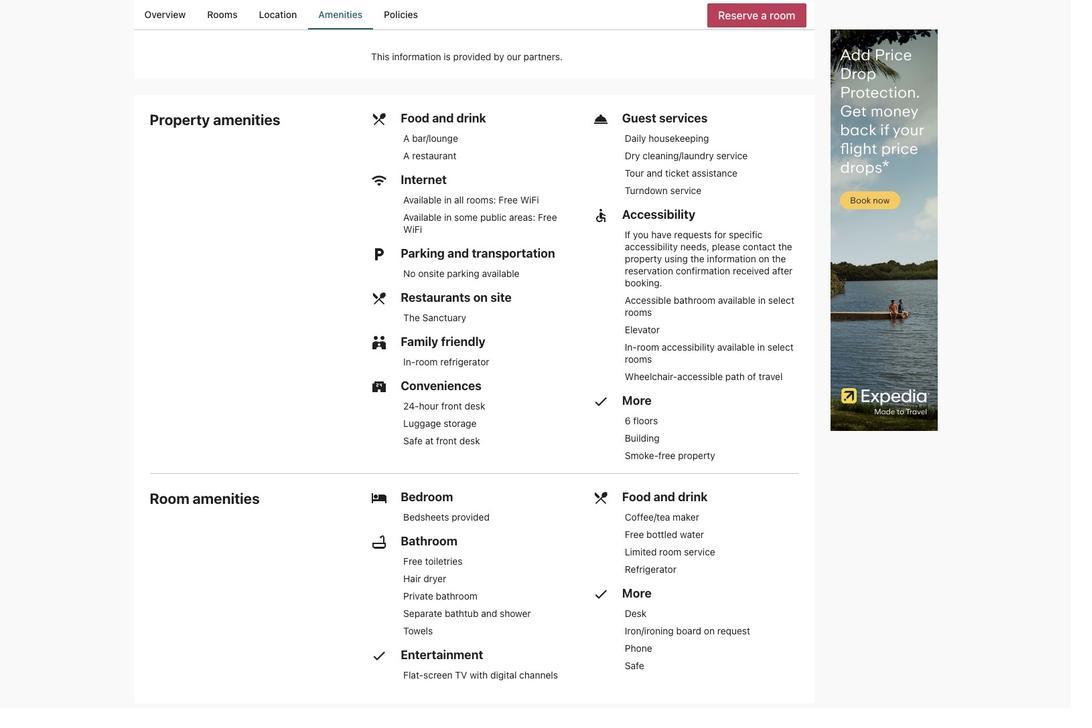 Task type: describe. For each thing, give the bounding box(es) containing it.
drink for coffee/tea maker
[[678, 490, 708, 504]]

no onsite parking available
[[404, 268, 520, 279]]

in left all
[[444, 194, 452, 206]]

using
[[665, 253, 688, 264]]

path
[[726, 371, 745, 382]]

bathroom inside free toiletries hair dryer private bathroom separate bathtub and shower towels
[[436, 591, 478, 602]]

rooms link
[[197, 0, 248, 29]]

6
[[625, 415, 631, 427]]

a
[[761, 9, 767, 21]]

desk
[[625, 608, 647, 620]]

travel
[[759, 371, 783, 382]]

all
[[454, 194, 464, 206]]

public
[[481, 212, 507, 223]]

restaurant
[[412, 150, 457, 161]]

turndown
[[625, 185, 668, 196]]

bedsheets provided
[[404, 512, 490, 523]]

flat-
[[404, 670, 424, 681]]

0 vertical spatial available
[[482, 268, 520, 279]]

list containing overview
[[134, 0, 815, 29]]

property inside if you have requests for specific accessibility needs, please contact the property using the information on the reservation confirmation received after booking. accessible bathroom available in select rooms elevator in-room accessibility available in select rooms wheelchair-accessible path of travel
[[625, 253, 662, 264]]

drink for a bar/lounge
[[457, 111, 486, 125]]

24-hour front desk luggage storage safe at front desk
[[404, 401, 485, 447]]

amenities for property amenities
[[213, 111, 280, 128]]

onsite
[[418, 268, 445, 279]]

smoke-
[[625, 450, 659, 462]]

specific
[[729, 229, 763, 240]]

bathroom
[[401, 535, 458, 549]]

iron/ironing
[[625, 626, 674, 637]]

bathtub
[[445, 608, 479, 620]]

1 vertical spatial provided
[[453, 51, 491, 62]]

in down received
[[758, 295, 766, 306]]

flat-screen tv with digital channels
[[404, 670, 558, 681]]

family
[[401, 335, 438, 349]]

wheelchair-
[[625, 371, 678, 382]]

private
[[404, 591, 433, 602]]

areas:
[[509, 212, 536, 223]]

and inside daily housekeeping dry cleaning/laundry service tour and ticket assistance turndown service
[[647, 167, 663, 179]]

2 rooms from the top
[[625, 354, 652, 365]]

more for 6 floors
[[622, 394, 652, 408]]

location link
[[248, 0, 308, 29]]

if
[[625, 229, 631, 240]]

hair
[[404, 573, 421, 585]]

1 rooms from the top
[[625, 307, 652, 318]]

refrigerator
[[625, 564, 677, 575]]

on inside desk iron/ironing board on request phone safe
[[704, 626, 715, 637]]

0 vertical spatial desk
[[465, 401, 485, 412]]

daily housekeeping dry cleaning/laundry service tour and ticket assistance turndown service
[[625, 132, 748, 196]]

overview
[[144, 9, 186, 20]]

this
[[371, 51, 390, 62]]

needs,
[[681, 241, 710, 252]]

dryer
[[424, 573, 446, 585]]

amenities for room amenities
[[193, 490, 260, 508]]

0 vertical spatial select
[[769, 295, 795, 306]]

food and drink for a bar/lounge
[[401, 111, 486, 125]]

available in all rooms: free wifi available in some public areas: free wifi
[[404, 194, 557, 235]]

family friendly
[[401, 335, 486, 349]]

reserve a room button
[[708, 3, 806, 27]]

and up coffee/tea
[[654, 490, 676, 504]]

restaurants
[[401, 291, 471, 305]]

1 vertical spatial available
[[718, 295, 756, 306]]

free toiletries hair dryer private bathroom separate bathtub and shower towels
[[404, 556, 531, 637]]

cleaning/laundry
[[643, 150, 714, 161]]

0 horizontal spatial wifi
[[404, 224, 422, 235]]

amenities link
[[308, 0, 373, 29]]

1 horizontal spatial wifi
[[521, 194, 539, 206]]

1 vertical spatial front
[[436, 435, 457, 447]]

friendly
[[441, 335, 486, 349]]

guest services
[[622, 111, 708, 125]]

amenities
[[319, 9, 363, 20]]

is
[[444, 51, 451, 62]]

and up "no onsite parking available"
[[448, 246, 469, 260]]

transportation
[[472, 246, 555, 260]]

please
[[712, 241, 741, 252]]

more for desk
[[622, 587, 652, 601]]

room
[[150, 490, 189, 508]]

room inside coffee/tea maker free bottled water limited room service refrigerator
[[660, 547, 682, 558]]

parking and transportation
[[401, 246, 555, 260]]

bathroom inside if you have requests for specific accessibility needs, please contact the property using the information on the reservation confirmation received after booking. accessible bathroom available in select rooms elevator in-room accessibility available in select rooms wheelchair-accessible path of travel
[[674, 295, 716, 306]]

a bar/lounge a restaurant
[[404, 132, 458, 161]]

of
[[748, 371, 756, 382]]

room amenities
[[150, 490, 260, 508]]

the
[[404, 312, 420, 323]]

daily
[[625, 132, 646, 144]]

service inside coffee/tea maker free bottled water limited room service refrigerator
[[684, 547, 716, 558]]

no
[[404, 268, 416, 279]]

1 vertical spatial select
[[768, 342, 794, 353]]

board
[[677, 626, 702, 637]]

bar/lounge
[[412, 132, 458, 144]]

0 vertical spatial front
[[441, 401, 462, 412]]

guest
[[622, 111, 657, 125]]

food for coffee/tea maker
[[622, 490, 651, 504]]

services
[[659, 111, 708, 125]]

our
[[507, 51, 521, 62]]

the sanctuary
[[404, 312, 466, 323]]

coffee/tea
[[625, 512, 670, 523]]

1 a from the top
[[404, 132, 410, 144]]

reserve a room
[[719, 9, 796, 21]]

separate
[[404, 608, 442, 620]]

refrigerator
[[440, 356, 490, 368]]

ticket
[[666, 167, 690, 179]]

this information is provided by our partners.
[[371, 51, 563, 62]]

2 available from the top
[[404, 212, 442, 223]]

room inside if you have requests for specific accessibility needs, please contact the property using the information on the reservation confirmation received after booking. accessible bathroom available in select rooms elevator in-room accessibility available in select rooms wheelchair-accessible path of travel
[[637, 342, 660, 353]]

location
[[259, 9, 297, 20]]

information inside if you have requests for specific accessibility needs, please contact the property using the information on the reservation confirmation received after booking. accessible bathroom available in select rooms elevator in-room accessibility available in select rooms wheelchair-accessible path of travel
[[707, 253, 756, 264]]

2 vertical spatial provided
[[452, 512, 490, 523]]

by
[[494, 51, 504, 62]]

2 vertical spatial available
[[718, 342, 755, 353]]

request
[[718, 626, 751, 637]]



Task type: vqa. For each thing, say whether or not it's contained in the screenshot.
topmost (5:00am
no



Task type: locate. For each thing, give the bounding box(es) containing it.
in- down 'elevator'
[[625, 342, 637, 353]]

property right free
[[678, 450, 715, 462]]

1 vertical spatial rooms
[[625, 354, 652, 365]]

0 vertical spatial wifi
[[521, 194, 539, 206]]

booking.
[[625, 277, 663, 289]]

coffee/tea maker free bottled water limited room service refrigerator
[[625, 512, 716, 575]]

elevator
[[625, 324, 660, 336]]

1 vertical spatial in-
[[404, 356, 416, 368]]

dry
[[625, 150, 640, 161]]

desk down storage
[[460, 435, 480, 447]]

safe for 24-hour front desk luggage storage safe at front desk
[[404, 435, 423, 447]]

food up coffee/tea
[[622, 490, 651, 504]]

property up reservation
[[625, 253, 662, 264]]

in- down family
[[404, 356, 416, 368]]

food for a bar/lounge
[[401, 111, 430, 125]]

1 vertical spatial drink
[[678, 490, 708, 504]]

rooms
[[625, 307, 652, 318], [625, 354, 652, 365]]

parking
[[401, 246, 445, 260]]

food and drink up coffee/tea
[[622, 490, 708, 504]]

0 vertical spatial accessibility
[[625, 241, 678, 252]]

the
[[779, 241, 793, 252], [691, 253, 705, 264], [772, 253, 786, 264]]

room inside button
[[770, 9, 796, 21]]

0 horizontal spatial in-
[[404, 356, 416, 368]]

1 vertical spatial amenities
[[193, 490, 260, 508]]

you
[[633, 229, 649, 240]]

a
[[404, 132, 410, 144], [404, 150, 410, 161]]

1 horizontal spatial safe
[[625, 661, 644, 672]]

and up turndown
[[647, 167, 663, 179]]

2 horizontal spatial on
[[759, 253, 770, 264]]

restaurants on site
[[401, 291, 512, 305]]

1 vertical spatial more
[[622, 587, 652, 601]]

1 horizontal spatial bathroom
[[674, 295, 716, 306]]

and inside free toiletries hair dryer private bathroom separate bathtub and shower towels
[[481, 608, 497, 620]]

available down transportation at top
[[482, 268, 520, 279]]

0 vertical spatial on
[[759, 253, 770, 264]]

food
[[401, 111, 430, 125], [622, 490, 651, 504]]

room right a
[[770, 9, 796, 21]]

and
[[432, 111, 454, 125], [647, 167, 663, 179], [448, 246, 469, 260], [654, 490, 676, 504], [481, 608, 497, 620]]

entertainment
[[401, 648, 483, 663]]

a left restaurant
[[404, 150, 410, 161]]

free inside coffee/tea maker free bottled water limited room service refrigerator
[[625, 529, 644, 541]]

hour
[[419, 401, 439, 412]]

1 horizontal spatial drink
[[678, 490, 708, 504]]

0 vertical spatial available
[[404, 194, 442, 206]]

0 vertical spatial bathroom
[[674, 295, 716, 306]]

rooms up wheelchair-
[[625, 354, 652, 365]]

available up parking
[[404, 212, 442, 223]]

0 horizontal spatial on
[[474, 291, 488, 305]]

2 vertical spatial service
[[684, 547, 716, 558]]

desk iron/ironing board on request phone safe
[[625, 608, 751, 672]]

free inside free toiletries hair dryer private bathroom separate bathtub and shower towels
[[404, 556, 423, 567]]

1 vertical spatial bathroom
[[436, 591, 478, 602]]

0 vertical spatial more
[[622, 394, 652, 408]]

0 horizontal spatial property
[[625, 253, 662, 264]]

select down after on the top right of the page
[[769, 295, 795, 306]]

on right board
[[704, 626, 715, 637]]

in- inside if you have requests for specific accessibility needs, please contact the property using the information on the reservation confirmation received after booking. accessible bathroom available in select rooms elevator in-room accessibility available in select rooms wheelchair-accessible path of travel
[[625, 342, 637, 353]]

0 horizontal spatial bathroom
[[436, 591, 478, 602]]

information left is
[[392, 51, 441, 62]]

hand
[[371, 15, 394, 26]]

provided up is
[[436, 15, 474, 26]]

a left bar/lounge on the left of the page
[[404, 132, 410, 144]]

reserve
[[719, 9, 759, 21]]

phone
[[625, 643, 652, 655]]

amenities right property
[[213, 111, 280, 128]]

0 vertical spatial a
[[404, 132, 410, 144]]

water
[[680, 529, 704, 541]]

0 vertical spatial rooms
[[625, 307, 652, 318]]

1 vertical spatial desk
[[460, 435, 480, 447]]

0 horizontal spatial information
[[392, 51, 441, 62]]

information
[[392, 51, 441, 62], [707, 253, 756, 264]]

bottled
[[647, 529, 678, 541]]

1 vertical spatial service
[[671, 185, 702, 196]]

property amenities
[[150, 111, 280, 128]]

available down internet at left top
[[404, 194, 442, 206]]

building
[[625, 433, 660, 444]]

1 vertical spatial food
[[622, 490, 651, 504]]

0 horizontal spatial food and drink
[[401, 111, 486, 125]]

0 vertical spatial food and drink
[[401, 111, 486, 125]]

available up path
[[718, 342, 755, 353]]

front
[[441, 401, 462, 412], [436, 435, 457, 447]]

1 vertical spatial wifi
[[404, 224, 422, 235]]

sanctuary
[[423, 312, 466, 323]]

bathroom up bathtub
[[436, 591, 478, 602]]

0 vertical spatial in-
[[625, 342, 637, 353]]

in left some
[[444, 212, 452, 223]]

limited
[[625, 547, 657, 558]]

1 vertical spatial accessibility
[[662, 342, 715, 353]]

assistance
[[692, 167, 738, 179]]

partners.
[[524, 51, 563, 62]]

wifi up areas:
[[521, 194, 539, 206]]

drink up bar/lounge on the left of the page
[[457, 111, 486, 125]]

bathroom down "confirmation"
[[674, 295, 716, 306]]

1 vertical spatial food and drink
[[622, 490, 708, 504]]

room down family
[[416, 356, 438, 368]]

front right the at
[[436, 435, 457, 447]]

safe inside desk iron/ironing board on request phone safe
[[625, 661, 644, 672]]

1 horizontal spatial on
[[704, 626, 715, 637]]

list
[[134, 0, 815, 29]]

wifi up parking
[[404, 224, 422, 235]]

service down water
[[684, 547, 716, 558]]

2 vertical spatial on
[[704, 626, 715, 637]]

digital
[[491, 670, 517, 681]]

property inside the 6 floors building smoke-free property
[[678, 450, 715, 462]]

provided right is
[[453, 51, 491, 62]]

safe for desk iron/ironing board on request phone safe
[[625, 661, 644, 672]]

desk up storage
[[465, 401, 485, 412]]

on inside if you have requests for specific accessibility needs, please contact the property using the information on the reservation confirmation received after booking. accessible bathroom available in select rooms elevator in-room accessibility available in select rooms wheelchair-accessible path of travel
[[759, 253, 770, 264]]

0 horizontal spatial food
[[401, 111, 430, 125]]

internet
[[401, 173, 447, 187]]

policies link
[[373, 0, 429, 29]]

0 vertical spatial drink
[[457, 111, 486, 125]]

0 vertical spatial service
[[717, 150, 748, 161]]

accessibility down have
[[625, 241, 678, 252]]

service
[[717, 150, 748, 161], [671, 185, 702, 196], [684, 547, 716, 558]]

bedsheets
[[404, 512, 449, 523]]

and left shower on the left bottom of page
[[481, 608, 497, 620]]

more
[[622, 394, 652, 408], [622, 587, 652, 601]]

2 more from the top
[[622, 587, 652, 601]]

food and drink for coffee/tea maker
[[622, 490, 708, 504]]

accessibility up accessible
[[662, 342, 715, 353]]

on left "site"
[[474, 291, 488, 305]]

select up 'travel' on the bottom right of the page
[[768, 342, 794, 353]]

safe inside 24-hour front desk luggage storage safe at front desk
[[404, 435, 423, 447]]

accessibility
[[622, 208, 696, 222]]

provided right bedsheets
[[452, 512, 490, 523]]

accessible
[[625, 295, 672, 306]]

requests
[[674, 229, 712, 240]]

for
[[715, 229, 727, 240]]

rooms
[[207, 9, 238, 20]]

bedroom
[[401, 490, 453, 504]]

reservation
[[625, 265, 674, 277]]

toiletries
[[425, 556, 463, 567]]

floors
[[634, 415, 658, 427]]

if you have requests for specific accessibility needs, please contact the property using the information on the reservation confirmation received after booking. accessible bathroom available in select rooms elevator in-room accessibility available in select rooms wheelchair-accessible path of travel
[[625, 229, 795, 382]]

available down received
[[718, 295, 756, 306]]

1 vertical spatial a
[[404, 150, 410, 161]]

amenities right room
[[193, 490, 260, 508]]

room down 'elevator'
[[637, 342, 660, 353]]

0 vertical spatial property
[[625, 253, 662, 264]]

free up limited
[[625, 529, 644, 541]]

1 vertical spatial safe
[[625, 661, 644, 672]]

0 horizontal spatial safe
[[404, 435, 423, 447]]

food and drink up bar/lounge on the left of the page
[[401, 111, 486, 125]]

maker
[[673, 512, 700, 523]]

policies
[[384, 9, 418, 20]]

0 vertical spatial food
[[401, 111, 430, 125]]

1 horizontal spatial property
[[678, 450, 715, 462]]

desk
[[465, 401, 485, 412], [460, 435, 480, 447]]

amenities
[[213, 111, 280, 128], [193, 490, 260, 508]]

room down bottled
[[660, 547, 682, 558]]

tv
[[455, 670, 467, 681]]

contact
[[743, 241, 776, 252]]

information down please
[[707, 253, 756, 264]]

conveniences
[[401, 379, 482, 393]]

in-room refrigerator
[[404, 356, 490, 368]]

bathroom
[[674, 295, 716, 306], [436, 591, 478, 602]]

1 more from the top
[[622, 394, 652, 408]]

front up storage
[[441, 401, 462, 412]]

1 horizontal spatial in-
[[625, 342, 637, 353]]

some
[[454, 212, 478, 223]]

1 available from the top
[[404, 194, 442, 206]]

free
[[659, 450, 676, 462]]

free right areas:
[[538, 212, 557, 223]]

food up bar/lounge on the left of the page
[[401, 111, 430, 125]]

housekeeping
[[649, 132, 709, 144]]

more up floors
[[622, 394, 652, 408]]

on down contact
[[759, 253, 770, 264]]

service down the ticket
[[671, 185, 702, 196]]

overview link
[[134, 0, 197, 29]]

drink up maker
[[678, 490, 708, 504]]

in up 'travel' on the bottom right of the page
[[758, 342, 765, 353]]

2 a from the top
[[404, 150, 410, 161]]

rooms down accessible
[[625, 307, 652, 318]]

luggage
[[404, 418, 441, 429]]

0 vertical spatial amenities
[[213, 111, 280, 128]]

0 horizontal spatial drink
[[457, 111, 486, 125]]

sanitizer
[[397, 15, 433, 26]]

and up bar/lounge on the left of the page
[[432, 111, 454, 125]]

free up hair
[[404, 556, 423, 567]]

more up desk
[[622, 587, 652, 601]]

tour
[[625, 167, 644, 179]]

1 vertical spatial information
[[707, 253, 756, 264]]

with
[[470, 670, 488, 681]]

accessibility
[[625, 241, 678, 252], [662, 342, 715, 353]]

0 vertical spatial safe
[[404, 435, 423, 447]]

free up areas:
[[499, 194, 518, 206]]

0 vertical spatial provided
[[436, 15, 474, 26]]

shower
[[500, 608, 531, 620]]

1 horizontal spatial information
[[707, 253, 756, 264]]

1 vertical spatial property
[[678, 450, 715, 462]]

parking
[[447, 268, 480, 279]]

1 horizontal spatial food
[[622, 490, 651, 504]]

safe down phone
[[625, 661, 644, 672]]

1 vertical spatial on
[[474, 291, 488, 305]]

0 vertical spatial information
[[392, 51, 441, 62]]

service up assistance
[[717, 150, 748, 161]]

safe left the at
[[404, 435, 423, 447]]

1 horizontal spatial food and drink
[[622, 490, 708, 504]]

1 vertical spatial available
[[404, 212, 442, 223]]



